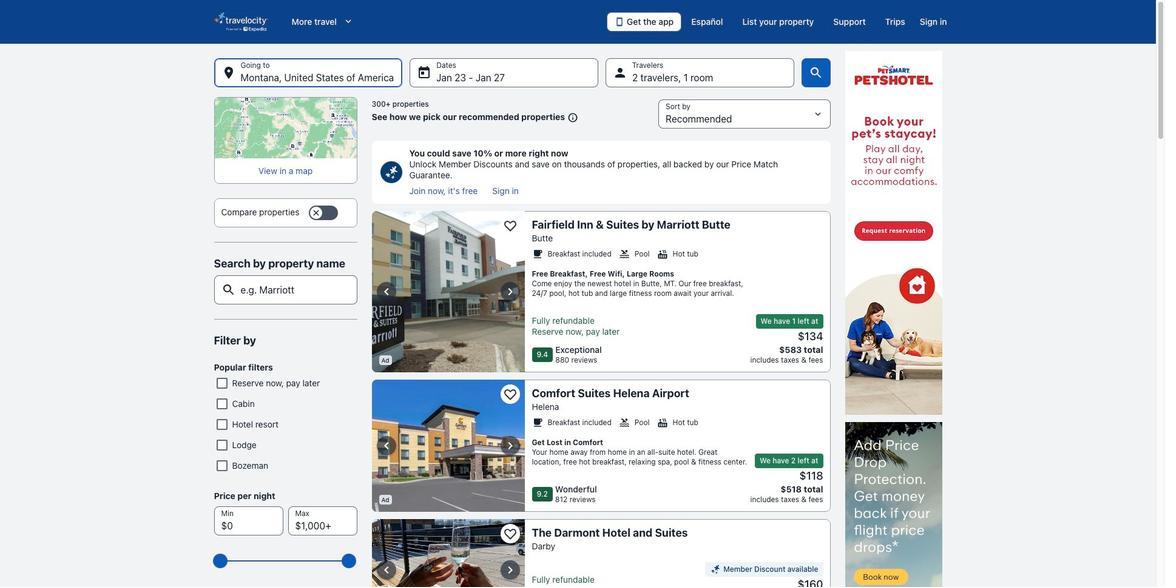 Task type: describe. For each thing, give the bounding box(es) containing it.
$0, Minimum, Price per night range field
[[221, 548, 350, 575]]

travelocity logo image
[[214, 12, 267, 32]]

0 horizontal spatial small image
[[532, 418, 543, 429]]

show previous image for fairfield inn & suites by marriott butte image
[[379, 285, 394, 299]]

Save The Darmont Hotel and Suites to a trip checkbox
[[501, 525, 520, 544]]

show previous image for comfort suites helena airport image
[[379, 439, 394, 454]]

search image
[[809, 66, 824, 80]]

lobby image
[[372, 211, 525, 373]]

download the app button image
[[615, 17, 625, 27]]

show next image for the darmont hotel and suites image
[[503, 563, 518, 578]]

you could save 10% or more right now image
[[380, 161, 402, 183]]

$1,000 and above, Maximum, Price per night text field
[[288, 507, 357, 536]]

terrace/patio image
[[372, 520, 525, 588]]

static map image image
[[214, 97, 357, 159]]



Task type: locate. For each thing, give the bounding box(es) containing it.
$1,000 and above, Maximum, Price per night range field
[[221, 548, 350, 575]]

Save Comfort Suites Helena Airport to a trip checkbox
[[501, 385, 520, 404]]

2 horizontal spatial small image
[[619, 249, 630, 260]]

show previous image for the darmont hotel and suites image
[[379, 563, 394, 578]]

Save Fairfield Inn & Suites by Marriott Butte to a trip checkbox
[[501, 216, 520, 236]]

0 vertical spatial small image
[[565, 112, 579, 123]]

small image
[[532, 249, 543, 260], [657, 249, 668, 260], [619, 418, 630, 429], [657, 418, 668, 429], [710, 565, 721, 576]]

show next image for comfort suites helena airport image
[[503, 439, 518, 454]]

2 vertical spatial small image
[[532, 418, 543, 429]]

small image
[[565, 112, 579, 123], [619, 249, 630, 260], [532, 418, 543, 429]]

1 horizontal spatial small image
[[565, 112, 579, 123]]

exterior image
[[372, 380, 525, 512]]

$0, Minimum, Price per night text field
[[214, 507, 283, 536]]

show next image for fairfield inn & suites by marriott butte image
[[503, 285, 518, 299]]

1 vertical spatial small image
[[619, 249, 630, 260]]

list
[[409, 186, 824, 197]]



Task type: vqa. For each thing, say whether or not it's contained in the screenshot.
the bottommost xsmall icon
no



